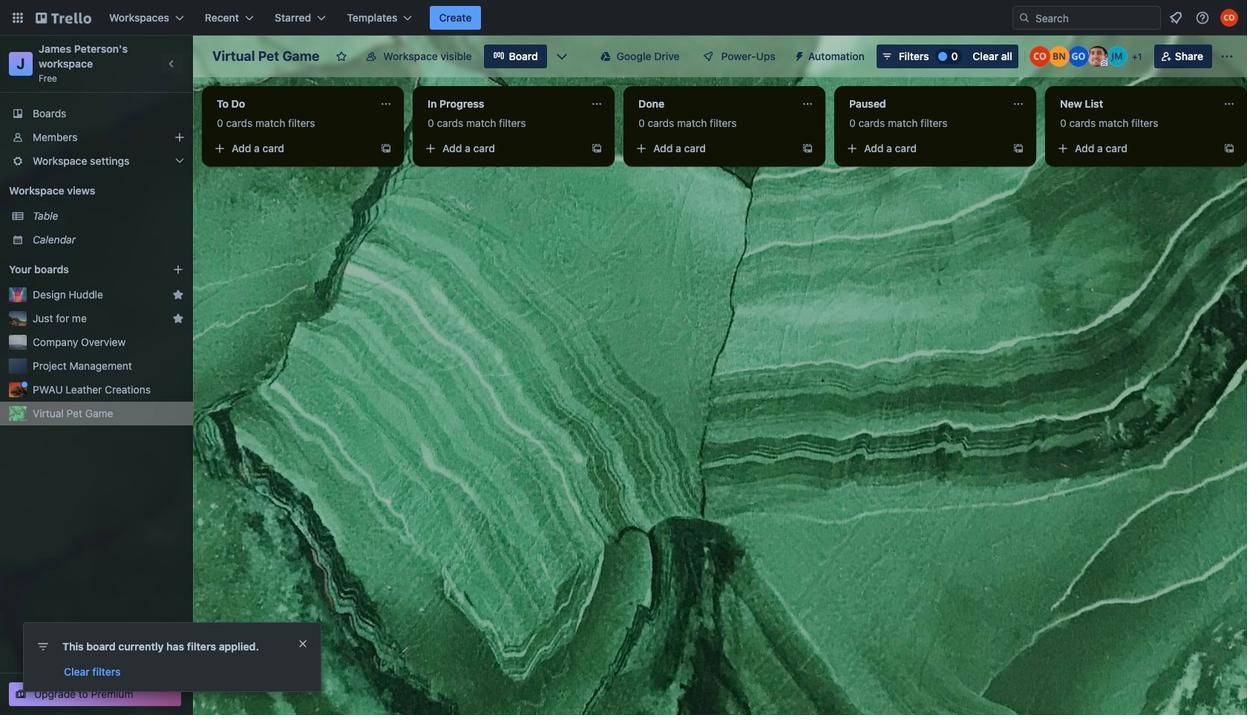 Task type: locate. For each thing, give the bounding box(es) containing it.
christina overa (christinaovera) image left "gary orlando (garyorlando)" image
[[1030, 46, 1051, 67]]

create from template… image
[[591, 143, 603, 154], [1013, 143, 1025, 154]]

0 horizontal spatial create from template… image
[[380, 143, 392, 154]]

customize views image
[[555, 49, 569, 64]]

1 horizontal spatial create from template… image
[[802, 143, 814, 154]]

christina overa (christinaovera) image right "open information menu" icon
[[1221, 9, 1239, 27]]

None text field
[[630, 92, 796, 116], [841, 92, 1007, 116], [630, 92, 796, 116], [841, 92, 1007, 116]]

christina overa (christinaovera) image
[[1221, 9, 1239, 27], [1030, 46, 1051, 67]]

2 starred icon image from the top
[[172, 313, 184, 325]]

open information menu image
[[1196, 10, 1211, 25]]

1 create from template… image from the left
[[591, 143, 603, 154]]

google drive icon image
[[600, 51, 611, 62]]

0 vertical spatial starred icon image
[[172, 289, 184, 301]]

1 vertical spatial christina overa (christinaovera) image
[[1030, 46, 1051, 67]]

2 horizontal spatial create from template… image
[[1224, 143, 1236, 154]]

0 vertical spatial christina overa (christinaovera) image
[[1221, 9, 1239, 27]]

1 horizontal spatial create from template… image
[[1013, 143, 1025, 154]]

gary orlando (garyorlando) image
[[1069, 46, 1089, 67]]

Board name text field
[[205, 45, 327, 68]]

show menu image
[[1220, 49, 1235, 64]]

ben nelson (bennelson96) image
[[1049, 46, 1070, 67]]

0 horizontal spatial christina overa (christinaovera) image
[[1030, 46, 1051, 67]]

1 vertical spatial starred icon image
[[172, 313, 184, 325]]

starred icon image
[[172, 289, 184, 301], [172, 313, 184, 325]]

create from template… image
[[380, 143, 392, 154], [802, 143, 814, 154], [1224, 143, 1236, 154]]

star or unstar board image
[[336, 51, 348, 62]]

sm image
[[788, 45, 809, 65]]

0 notifications image
[[1167, 9, 1185, 27]]

alert
[[24, 623, 321, 691]]

search image
[[1019, 12, 1031, 24]]

1 horizontal spatial christina overa (christinaovera) image
[[1221, 9, 1239, 27]]

None text field
[[208, 92, 374, 116], [419, 92, 585, 116], [1052, 92, 1218, 116], [208, 92, 374, 116], [419, 92, 585, 116], [1052, 92, 1218, 116]]

0 horizontal spatial create from template… image
[[591, 143, 603, 154]]

1 create from template… image from the left
[[380, 143, 392, 154]]

add board image
[[172, 264, 184, 276]]



Task type: describe. For each thing, give the bounding box(es) containing it.
3 create from template… image from the left
[[1224, 143, 1236, 154]]

christina overa (christinaovera) image inside the 'primary' element
[[1221, 9, 1239, 27]]

your boards with 6 items element
[[9, 261, 150, 278]]

Search field
[[1031, 7, 1161, 28]]

this member is an admin of this board. image
[[1101, 60, 1108, 67]]

dismiss flag image
[[297, 638, 309, 650]]

2 create from template… image from the left
[[1013, 143, 1025, 154]]

primary element
[[0, 0, 1248, 36]]

2 create from template… image from the left
[[802, 143, 814, 154]]

workspace navigation collapse icon image
[[162, 53, 183, 74]]

back to home image
[[36, 6, 91, 30]]

1 starred icon image from the top
[[172, 289, 184, 301]]

james peterson (jamespeterson93) image
[[1088, 46, 1109, 67]]

jeremy miller (jeremymiller198) image
[[1107, 46, 1128, 67]]



Task type: vqa. For each thing, say whether or not it's contained in the screenshot.
click to unstar this board. it will be removed from your starred list. Image
no



